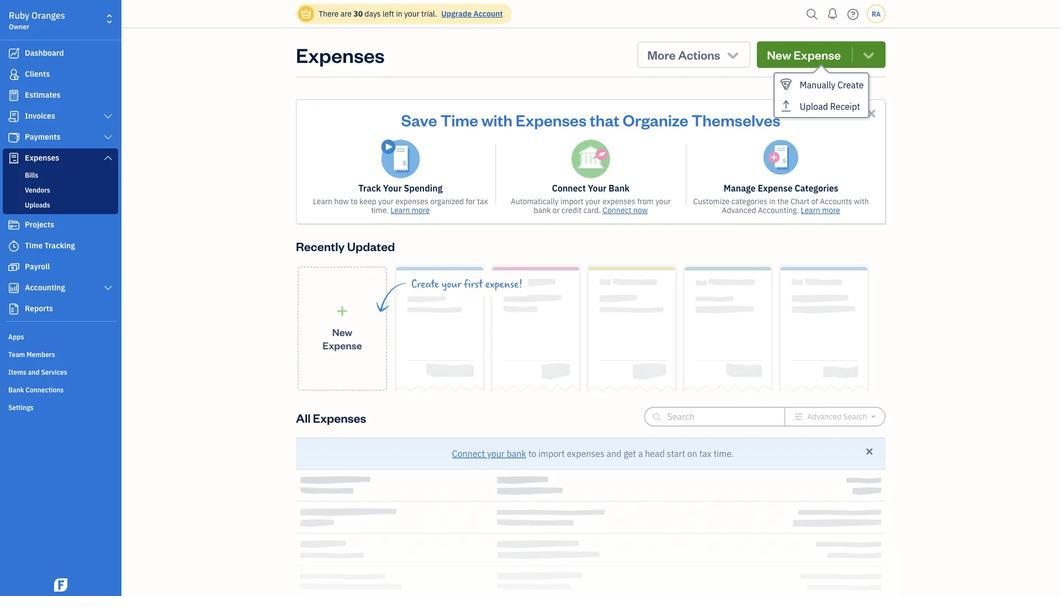 Task type: describe. For each thing, give the bounding box(es) containing it.
items and services link
[[3, 363, 118, 380]]

clients
[[25, 69, 50, 79]]

more actions button
[[638, 41, 751, 68]]

expenses left that
[[516, 109, 587, 130]]

timer image
[[7, 241, 20, 252]]

on
[[687, 448, 697, 460]]

keep
[[359, 196, 376, 207]]

connect your bank button
[[452, 447, 526, 461]]

ra
[[872, 9, 881, 18]]

invoices
[[25, 111, 55, 121]]

team members
[[8, 350, 55, 359]]

expenses right all
[[313, 410, 366, 426]]

new expense link
[[298, 267, 387, 391]]

credit
[[562, 205, 582, 215]]

card.
[[584, 205, 601, 215]]

reports
[[25, 303, 53, 314]]

expenses link
[[3, 149, 118, 168]]

expenses inside automatically import your expenses from your bank or credit card.
[[603, 196, 635, 207]]

actions
[[678, 47, 720, 62]]

a
[[638, 448, 643, 460]]

go to help image
[[844, 6, 862, 22]]

updated
[[347, 238, 395, 254]]

crown image
[[300, 8, 312, 20]]

notifications image
[[824, 3, 842, 25]]

more for spending
[[412, 205, 430, 215]]

1 vertical spatial create
[[411, 278, 439, 290]]

upload
[[800, 101, 828, 112]]

learn inside the learn how to keep your expenses organized for tax time.
[[313, 196, 332, 207]]

create inside button
[[838, 79, 864, 91]]

connect your bank to import expenses and get a head start on tax time.
[[452, 448, 734, 460]]

project image
[[7, 220, 20, 231]]

manually
[[800, 79, 836, 91]]

your for track
[[383, 182, 402, 194]]

vendors
[[25, 186, 50, 194]]

30
[[354, 9, 363, 19]]

team
[[8, 350, 25, 359]]

projects link
[[3, 215, 118, 235]]

connect for connect now
[[603, 205, 631, 215]]

tracking
[[44, 240, 75, 251]]

0 horizontal spatial in
[[396, 9, 402, 19]]

services
[[41, 368, 67, 377]]

chevron large down image for expenses
[[103, 154, 113, 162]]

dashboard link
[[3, 44, 118, 64]]

learn more for spending
[[391, 205, 430, 215]]

get
[[624, 448, 636, 460]]

1 horizontal spatial and
[[607, 448, 622, 460]]

accounting
[[25, 282, 65, 293]]

members
[[27, 350, 55, 359]]

your for connect
[[588, 182, 607, 194]]

apps
[[8, 332, 24, 341]]

learn for track your spending
[[391, 205, 410, 215]]

and inside main element
[[28, 368, 40, 377]]

2 vertical spatial connect
[[452, 448, 485, 460]]

dashboard image
[[7, 48, 20, 59]]

track your spending image
[[381, 140, 420, 178]]

chevrondown image for more actions
[[725, 47, 741, 62]]

connections
[[26, 385, 64, 394]]

time tracking link
[[3, 236, 118, 256]]

learn for manage expense categories
[[801, 205, 820, 215]]

items
[[8, 368, 26, 377]]

first
[[464, 278, 483, 290]]

there
[[319, 9, 339, 19]]

upload receipt
[[800, 101, 860, 112]]

money image
[[7, 262, 20, 273]]

accounts
[[820, 196, 852, 207]]

bank inside bank connections link
[[8, 385, 24, 394]]

reports link
[[3, 299, 118, 319]]

expense for plus image
[[323, 339, 362, 352]]

new inside new expense
[[332, 326, 352, 339]]

search image
[[803, 6, 821, 22]]

days
[[365, 9, 381, 19]]

chevron large down image for invoices
[[103, 112, 113, 121]]

expenses for organized
[[395, 196, 428, 207]]

close image
[[864, 447, 875, 457]]

upload receipt button
[[775, 95, 868, 117]]

connect your bank
[[552, 182, 630, 194]]

payroll
[[25, 261, 50, 272]]

0 vertical spatial time
[[440, 109, 478, 130]]

connect your bank image
[[571, 140, 610, 178]]

invoice image
[[7, 111, 20, 122]]

more
[[647, 47, 676, 62]]

new expense inside button
[[767, 47, 841, 62]]

categories
[[795, 182, 839, 194]]

accounting link
[[3, 278, 118, 298]]

expenses down are
[[296, 41, 385, 68]]

customize
[[693, 196, 730, 207]]

invoices link
[[3, 107, 118, 126]]

your inside the learn how to keep your expenses organized for tax time.
[[378, 196, 394, 207]]

head
[[645, 448, 665, 460]]

organized
[[430, 196, 464, 207]]

projects
[[25, 219, 54, 230]]

dashboard
[[25, 48, 64, 58]]

estimates
[[25, 90, 60, 100]]

time. inside the learn how to keep your expenses organized for tax time.
[[371, 205, 389, 215]]

manually create
[[800, 79, 864, 91]]

new inside button
[[767, 47, 791, 62]]

account
[[474, 9, 503, 19]]

expense for "manage expense categories" image
[[758, 182, 793, 194]]

uploads link
[[5, 198, 116, 211]]

1 vertical spatial new expense
[[323, 326, 362, 352]]

that
[[590, 109, 620, 130]]

0 vertical spatial with
[[481, 109, 512, 130]]

owner
[[9, 22, 29, 31]]

manage expense categories
[[724, 182, 839, 194]]

team members link
[[3, 346, 118, 362]]

expenses inside expenses link
[[25, 153, 59, 163]]

1 vertical spatial to
[[528, 448, 536, 460]]

customize categories in the chart of accounts with advanced accounting.
[[693, 196, 869, 215]]

expense inside button
[[794, 47, 841, 62]]

save time with expenses that organize themselves
[[401, 109, 781, 130]]

organize
[[623, 109, 688, 130]]

start
[[667, 448, 685, 460]]

new expense button
[[757, 41, 886, 68]]



Task type: locate. For each thing, give the bounding box(es) containing it.
bills
[[25, 171, 38, 179]]

tax right for
[[477, 196, 488, 207]]

learn more down 'track your spending'
[[391, 205, 430, 215]]

1 learn more from the left
[[391, 205, 430, 215]]

1 horizontal spatial with
[[854, 196, 869, 207]]

chevron large down image
[[103, 112, 113, 121], [103, 133, 113, 142], [103, 154, 113, 162]]

estimates link
[[3, 86, 118, 105]]

1 horizontal spatial tax
[[699, 448, 712, 460]]

ra button
[[867, 4, 886, 23]]

all expenses
[[296, 410, 366, 426]]

in left the
[[769, 196, 776, 207]]

more
[[412, 205, 430, 215], [822, 205, 840, 215]]

track your spending
[[359, 182, 443, 194]]

0 horizontal spatial new expense
[[323, 326, 362, 352]]

1 horizontal spatial in
[[769, 196, 776, 207]]

0 vertical spatial connect
[[552, 182, 586, 194]]

1 horizontal spatial expense
[[758, 182, 793, 194]]

categories
[[731, 196, 768, 207]]

client image
[[7, 69, 20, 80]]

freshbooks image
[[52, 579, 70, 592]]

time inside main element
[[25, 240, 43, 251]]

expense down plus image
[[323, 339, 362, 352]]

1 vertical spatial tax
[[699, 448, 712, 460]]

0 horizontal spatial tax
[[477, 196, 488, 207]]

time right save
[[440, 109, 478, 130]]

0 vertical spatial bank
[[534, 205, 551, 215]]

main element
[[0, 0, 149, 596]]

1 horizontal spatial new expense
[[767, 47, 841, 62]]

more for categories
[[822, 205, 840, 215]]

expense
[[794, 47, 841, 62], [758, 182, 793, 194], [323, 339, 362, 352]]

create your first expense!
[[411, 278, 523, 290]]

chevrondown image inside new expense button
[[861, 47, 876, 62]]

with inside customize categories in the chart of accounts with advanced accounting.
[[854, 196, 869, 207]]

chevrondown image for new expense
[[861, 47, 876, 62]]

1 horizontal spatial create
[[838, 79, 864, 91]]

1 your from the left
[[383, 182, 402, 194]]

automatically import your expenses from your bank or credit card.
[[511, 196, 671, 215]]

2 learn more from the left
[[801, 205, 840, 215]]

0 horizontal spatial time
[[25, 240, 43, 251]]

to right connect your bank button
[[528, 448, 536, 460]]

1 vertical spatial bank
[[8, 385, 24, 394]]

0 horizontal spatial and
[[28, 368, 40, 377]]

bank down items at the left of page
[[8, 385, 24, 394]]

1 chevrondown image from the left
[[725, 47, 741, 62]]

chevron large down image inside payments link
[[103, 133, 113, 142]]

1 vertical spatial chevron large down image
[[103, 133, 113, 142]]

for
[[466, 196, 475, 207]]

there are 30 days left in your trial. upgrade account
[[319, 9, 503, 19]]

manage
[[724, 182, 756, 194]]

1 horizontal spatial time
[[440, 109, 478, 130]]

report image
[[7, 304, 20, 315]]

new expense down plus image
[[323, 326, 362, 352]]

payments
[[25, 132, 60, 142]]

0 horizontal spatial bank
[[507, 448, 526, 460]]

bank inside automatically import your expenses from your bank or credit card.
[[534, 205, 551, 215]]

chevrondown image right "actions"
[[725, 47, 741, 62]]

time tracking
[[25, 240, 75, 251]]

chevron large down image down estimates link
[[103, 112, 113, 121]]

expense!
[[485, 278, 523, 290]]

or
[[553, 205, 560, 215]]

more down spending
[[412, 205, 430, 215]]

2 vertical spatial chevron large down image
[[103, 154, 113, 162]]

1 vertical spatial expense
[[758, 182, 793, 194]]

more right of
[[822, 205, 840, 215]]

manage expense categories image
[[763, 140, 799, 175]]

items and services
[[8, 368, 67, 377]]

chevron large down image
[[103, 284, 113, 293]]

tax right "on"
[[699, 448, 712, 460]]

now
[[633, 205, 648, 215]]

1 vertical spatial in
[[769, 196, 776, 207]]

1 horizontal spatial bank
[[609, 182, 630, 194]]

0 vertical spatial in
[[396, 9, 402, 19]]

0 horizontal spatial learn more
[[391, 205, 430, 215]]

0 horizontal spatial new
[[332, 326, 352, 339]]

time. right "on"
[[714, 448, 734, 460]]

track
[[359, 182, 381, 194]]

1 horizontal spatial connect
[[552, 182, 586, 194]]

expenses
[[395, 196, 428, 207], [603, 196, 635, 207], [567, 448, 605, 460]]

2 horizontal spatial connect
[[603, 205, 631, 215]]

1 horizontal spatial your
[[588, 182, 607, 194]]

connect
[[552, 182, 586, 194], [603, 205, 631, 215], [452, 448, 485, 460]]

0 horizontal spatial bank
[[8, 385, 24, 394]]

left
[[383, 9, 394, 19]]

expense up the
[[758, 182, 793, 194]]

0 horizontal spatial chevrondown image
[[725, 47, 741, 62]]

learn more down categories
[[801, 205, 840, 215]]

learn down categories
[[801, 205, 820, 215]]

1 horizontal spatial new
[[767, 47, 791, 62]]

1 vertical spatial and
[[607, 448, 622, 460]]

chevron large down image up expenses link
[[103, 133, 113, 142]]

all
[[296, 410, 311, 426]]

apps link
[[3, 328, 118, 345]]

estimate image
[[7, 90, 20, 101]]

to inside the learn how to keep your expenses organized for tax time.
[[351, 196, 358, 207]]

upgrade account link
[[439, 9, 503, 19]]

1 vertical spatial new
[[332, 326, 352, 339]]

3 chevron large down image from the top
[[103, 154, 113, 162]]

expense up manually create button
[[794, 47, 841, 62]]

learn more for categories
[[801, 205, 840, 215]]

ruby oranges owner
[[9, 10, 65, 31]]

chevrondown image down ra
[[861, 47, 876, 62]]

0 vertical spatial time.
[[371, 205, 389, 215]]

expenses down spending
[[395, 196, 428, 207]]

chevrondown image
[[725, 47, 741, 62], [861, 47, 876, 62]]

1 vertical spatial connect
[[603, 205, 631, 215]]

1 vertical spatial bank
[[507, 448, 526, 460]]

themselves
[[692, 109, 781, 130]]

1 vertical spatial time.
[[714, 448, 734, 460]]

0 horizontal spatial with
[[481, 109, 512, 130]]

import
[[560, 196, 584, 207], [538, 448, 565, 460]]

expenses left get
[[567, 448, 605, 460]]

and right items at the left of page
[[28, 368, 40, 377]]

clients link
[[3, 65, 118, 84]]

payroll link
[[3, 257, 118, 277]]

2 your from the left
[[588, 182, 607, 194]]

and left get
[[607, 448, 622, 460]]

time. down 'track'
[[371, 205, 389, 215]]

connect for connect your bank
[[552, 182, 586, 194]]

0 vertical spatial new
[[767, 47, 791, 62]]

trial.
[[421, 9, 437, 19]]

your
[[383, 182, 402, 194], [588, 182, 607, 194]]

automatically
[[511, 196, 559, 207]]

with
[[481, 109, 512, 130], [854, 196, 869, 207]]

0 vertical spatial chevron large down image
[[103, 112, 113, 121]]

bank connections link
[[3, 381, 118, 398]]

0 horizontal spatial to
[[351, 196, 358, 207]]

2 horizontal spatial expense
[[794, 47, 841, 62]]

expenses for and
[[567, 448, 605, 460]]

2 chevron large down image from the top
[[103, 133, 113, 142]]

expenses left the from
[[603, 196, 635, 207]]

1 horizontal spatial bank
[[534, 205, 551, 215]]

learn more
[[391, 205, 430, 215], [801, 205, 840, 215]]

time.
[[371, 205, 389, 215], [714, 448, 734, 460]]

1 horizontal spatial learn more
[[801, 205, 840, 215]]

0 horizontal spatial expense
[[323, 339, 362, 352]]

payment image
[[7, 132, 20, 143]]

your
[[404, 9, 420, 19], [378, 196, 394, 207], [585, 196, 601, 207], [656, 196, 671, 207], [442, 278, 461, 290], [487, 448, 505, 460]]

ruby
[[9, 10, 29, 21]]

create
[[838, 79, 864, 91], [411, 278, 439, 290]]

0 vertical spatial to
[[351, 196, 358, 207]]

0 vertical spatial expense
[[794, 47, 841, 62]]

1 horizontal spatial more
[[822, 205, 840, 215]]

manually create button
[[775, 73, 868, 95]]

chart
[[791, 196, 810, 207]]

in inside customize categories in the chart of accounts with advanced accounting.
[[769, 196, 776, 207]]

chevron large down image up bills link in the top left of the page
[[103, 154, 113, 162]]

1 horizontal spatial time.
[[714, 448, 734, 460]]

create left first
[[411, 278, 439, 290]]

new down plus image
[[332, 326, 352, 339]]

in right left
[[396, 9, 402, 19]]

1 horizontal spatial to
[[528, 448, 536, 460]]

new up manually create button
[[767, 47, 791, 62]]

how
[[334, 196, 349, 207]]

1 horizontal spatial chevrondown image
[[861, 47, 876, 62]]

of
[[811, 196, 818, 207]]

0 horizontal spatial more
[[412, 205, 430, 215]]

expenses inside the learn how to keep your expenses organized for tax time.
[[395, 196, 428, 207]]

1 more from the left
[[412, 205, 430, 215]]

time right timer "icon"
[[25, 240, 43, 251]]

2 horizontal spatial learn
[[801, 205, 820, 215]]

your up automatically import your expenses from your bank or credit card.
[[588, 182, 607, 194]]

1 horizontal spatial learn
[[391, 205, 410, 215]]

to
[[351, 196, 358, 207], [528, 448, 536, 460]]

from
[[637, 196, 654, 207]]

0 vertical spatial new expense
[[767, 47, 841, 62]]

2 vertical spatial expense
[[323, 339, 362, 352]]

more actions
[[647, 47, 720, 62]]

advanced
[[722, 205, 756, 215]]

upgrade
[[441, 9, 472, 19]]

1 vertical spatial time
[[25, 240, 43, 251]]

0 vertical spatial and
[[28, 368, 40, 377]]

0 horizontal spatial your
[[383, 182, 402, 194]]

to right how
[[351, 196, 358, 207]]

your up the learn how to keep your expenses organized for tax time. at left
[[383, 182, 402, 194]]

2 more from the left
[[822, 205, 840, 215]]

bank connections
[[8, 385, 64, 394]]

uploads
[[25, 200, 50, 209]]

0 vertical spatial bank
[[609, 182, 630, 194]]

receipt
[[830, 101, 860, 112]]

new expense button
[[757, 41, 886, 68]]

bank up connect now
[[609, 182, 630, 194]]

0 horizontal spatial learn
[[313, 196, 332, 207]]

import inside automatically import your expenses from your bank or credit card.
[[560, 196, 584, 207]]

save
[[401, 109, 437, 130]]

close image
[[865, 107, 878, 120]]

bank
[[534, 205, 551, 215], [507, 448, 526, 460]]

2 chevrondown image from the left
[[861, 47, 876, 62]]

0 horizontal spatial connect
[[452, 448, 485, 460]]

bills link
[[5, 168, 116, 182]]

plus image
[[336, 305, 349, 317]]

0 horizontal spatial time.
[[371, 205, 389, 215]]

create up "receipt"
[[838, 79, 864, 91]]

payments link
[[3, 128, 118, 147]]

in
[[396, 9, 402, 19], [769, 196, 776, 207]]

chevrondown image inside more actions dropdown button
[[725, 47, 741, 62]]

0 vertical spatial create
[[838, 79, 864, 91]]

expenses up bills
[[25, 153, 59, 163]]

1 vertical spatial with
[[854, 196, 869, 207]]

learn how to keep your expenses organized for tax time.
[[313, 196, 488, 215]]

1 vertical spatial import
[[538, 448, 565, 460]]

0 vertical spatial import
[[560, 196, 584, 207]]

0 horizontal spatial create
[[411, 278, 439, 290]]

learn left how
[[313, 196, 332, 207]]

chevron large down image for payments
[[103, 133, 113, 142]]

0 vertical spatial tax
[[477, 196, 488, 207]]

recently
[[296, 238, 345, 254]]

chart image
[[7, 283, 20, 294]]

Search text field
[[667, 408, 767, 426]]

new expense up manually
[[767, 47, 841, 62]]

time
[[440, 109, 478, 130], [25, 240, 43, 251]]

1 chevron large down image from the top
[[103, 112, 113, 121]]

vendors link
[[5, 183, 116, 197]]

learn down 'track your spending'
[[391, 205, 410, 215]]

expense image
[[7, 153, 20, 164]]

recently updated
[[296, 238, 395, 254]]

tax inside the learn how to keep your expenses organized for tax time.
[[477, 196, 488, 207]]



Task type: vqa. For each thing, say whether or not it's contained in the screenshot.
Save button
no



